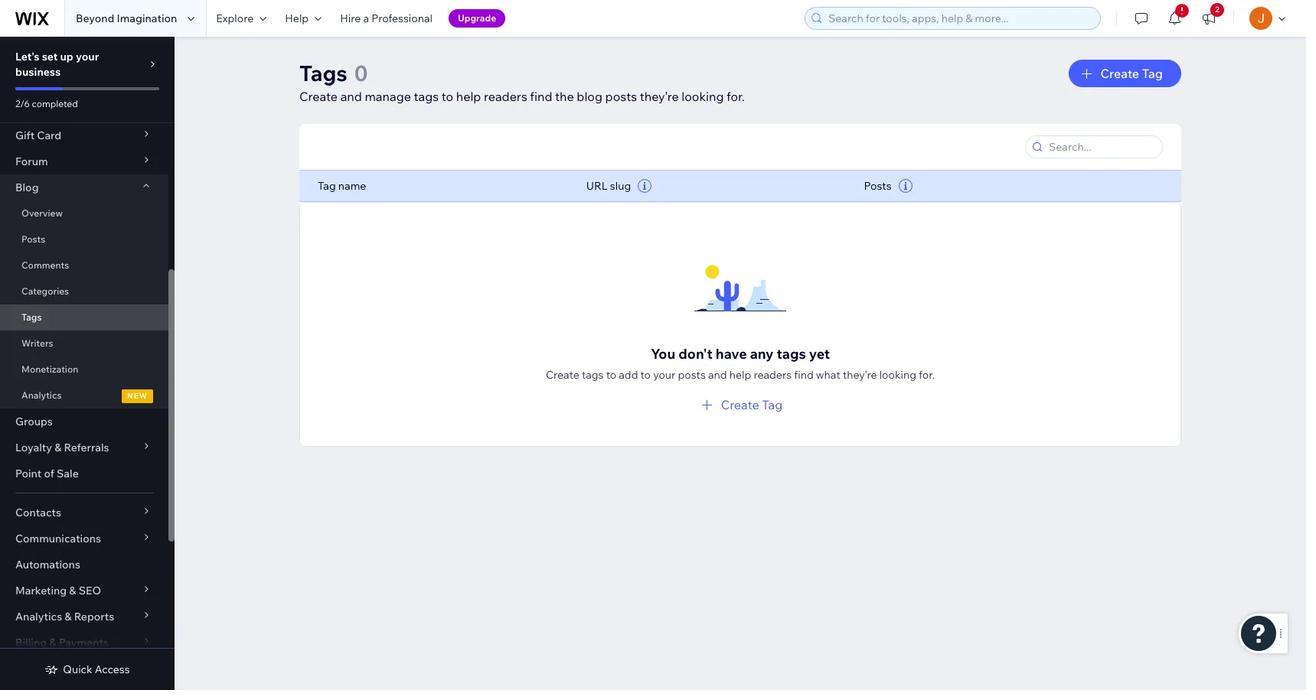 Task type: vqa. For each thing, say whether or not it's contained in the screenshot.
the bottom Create Tag button
yes



Task type: describe. For each thing, give the bounding box(es) containing it.
add
[[619, 368, 638, 382]]

overview
[[21, 208, 63, 219]]

for. inside the "you don't have any tags yet create tags to add to your posts and help readers find what they're looking for."
[[919, 368, 935, 382]]

forum button
[[0, 149, 168, 175]]

comments link
[[0, 253, 168, 279]]

manage
[[365, 89, 411, 104]]

new
[[127, 391, 148, 401]]

overview link
[[0, 201, 168, 227]]

Search... field
[[1045, 136, 1158, 158]]

looking inside the tags 0 create and manage tags to help readers find the blog posts they're looking for.
[[682, 89, 724, 104]]

2 button
[[1192, 0, 1226, 37]]

url
[[586, 179, 608, 193]]

find inside the tags 0 create and manage tags to help readers find the blog posts they're looking for.
[[530, 89, 553, 104]]

referrals
[[64, 441, 109, 455]]

billing & payments button
[[0, 630, 168, 656]]

tag for bottommost create tag button
[[762, 397, 783, 413]]

point of sale
[[15, 467, 79, 481]]

tags link
[[0, 305, 168, 331]]

0
[[354, 60, 368, 87]]

comments
[[21, 260, 69, 271]]

tags inside the tags 0 create and manage tags to help readers find the blog posts they're looking for.
[[414, 89, 439, 104]]

2/6
[[15, 98, 30, 110]]

categories
[[21, 286, 69, 297]]

help inside the tags 0 create and manage tags to help readers find the blog posts they're looking for.
[[456, 89, 481, 104]]

sale
[[57, 467, 79, 481]]

slug
[[610, 179, 631, 193]]

posts for don't
[[678, 368, 706, 382]]

your inside "let's set up your business"
[[76, 50, 99, 64]]

of
[[44, 467, 54, 481]]

billing
[[15, 636, 47, 650]]

yet
[[809, 345, 830, 363]]

groups
[[15, 415, 53, 429]]

have
[[716, 345, 747, 363]]

& for marketing
[[69, 584, 76, 598]]

posts link
[[0, 227, 168, 253]]

analytics & reports
[[15, 610, 114, 624]]

marketing & seo button
[[0, 578, 168, 604]]

writers
[[21, 338, 53, 349]]

communications
[[15, 532, 101, 546]]

marketing
[[15, 584, 67, 598]]

blog button
[[0, 175, 168, 201]]

monetization
[[21, 364, 78, 375]]

they're inside the tags 0 create and manage tags to help readers find the blog posts they're looking for.
[[640, 89, 679, 104]]

hire
[[340, 11, 361, 25]]

let's
[[15, 50, 40, 64]]

analytics & reports button
[[0, 604, 168, 630]]

imagination
[[117, 11, 177, 25]]

2/6 completed
[[15, 98, 78, 110]]

loyalty
[[15, 441, 52, 455]]

any
[[750, 345, 774, 363]]

gift card button
[[0, 123, 168, 149]]

2 horizontal spatial to
[[641, 368, 651, 382]]

readers inside the tags 0 create and manage tags to help readers find the blog posts they're looking for.
[[484, 89, 527, 104]]

point
[[15, 467, 42, 481]]

tags for tags
[[21, 312, 42, 323]]

tags for tags 0 create and manage tags to help readers find the blog posts they're looking for.
[[299, 60, 347, 87]]

gift
[[15, 129, 35, 142]]

2
[[1216, 5, 1220, 15]]

2 vertical spatial tags
[[582, 368, 604, 382]]

communications button
[[0, 526, 168, 552]]

create down the "you don't have any tags yet create tags to add to your posts and help readers find what they're looking for."
[[721, 397, 759, 413]]

quick access
[[63, 663, 130, 677]]

blog
[[577, 89, 603, 104]]

what
[[816, 368, 841, 382]]

& for loyalty
[[54, 441, 62, 455]]

automations
[[15, 558, 80, 572]]

& for analytics
[[65, 610, 72, 624]]

looking inside the "you don't have any tags yet create tags to add to your posts and help readers find what they're looking for."
[[880, 368, 917, 382]]

upgrade button
[[449, 9, 506, 28]]

name
[[338, 179, 366, 193]]

1 horizontal spatial to
[[606, 368, 617, 382]]



Task type: locate. For each thing, give the bounding box(es) containing it.
they're inside the "you don't have any tags yet create tags to add to your posts and help readers find what they're looking for."
[[843, 368, 877, 382]]

create left add
[[546, 368, 580, 382]]

1 vertical spatial analytics
[[15, 610, 62, 624]]

professional
[[372, 11, 433, 25]]

0 horizontal spatial help
[[456, 89, 481, 104]]

0 horizontal spatial they're
[[640, 89, 679, 104]]

posts
[[864, 179, 892, 193], [21, 234, 45, 245]]

beyond
[[76, 11, 114, 25]]

0 vertical spatial tags
[[414, 89, 439, 104]]

readers down the any
[[754, 368, 792, 382]]

tags inside the tags 0 create and manage tags to help readers find the blog posts they're looking for.
[[299, 60, 347, 87]]

create tag button
[[1069, 60, 1182, 87], [698, 396, 783, 414]]

1 vertical spatial tags
[[777, 345, 806, 363]]

& inside loyalty & referrals dropdown button
[[54, 441, 62, 455]]

0 horizontal spatial find
[[530, 89, 553, 104]]

0 vertical spatial looking
[[682, 89, 724, 104]]

don't
[[679, 345, 713, 363]]

1 horizontal spatial tags
[[299, 60, 347, 87]]

they're
[[640, 89, 679, 104], [843, 368, 877, 382]]

to right add
[[641, 368, 651, 382]]

help
[[456, 89, 481, 104], [730, 368, 752, 382]]

sidebar element
[[0, 37, 175, 691]]

1 vertical spatial they're
[[843, 368, 877, 382]]

readers inside the "you don't have any tags yet create tags to add to your posts and help readers find what they're looking for."
[[754, 368, 792, 382]]

analytics for analytics & reports
[[15, 610, 62, 624]]

create inside the tags 0 create and manage tags to help readers find the blog posts they're looking for.
[[299, 89, 338, 104]]

1 vertical spatial find
[[794, 368, 814, 382]]

tags up writers
[[21, 312, 42, 323]]

analytics inside dropdown button
[[15, 610, 62, 624]]

create tag
[[1101, 66, 1163, 81], [721, 397, 783, 413]]

& right billing
[[49, 636, 56, 650]]

tags
[[299, 60, 347, 87], [21, 312, 42, 323]]

to
[[442, 89, 454, 104], [606, 368, 617, 382], [641, 368, 651, 382]]

url slug
[[586, 179, 631, 193]]

create up search... field
[[1101, 66, 1140, 81]]

your down you
[[653, 368, 676, 382]]

1 horizontal spatial help
[[730, 368, 752, 382]]

0 vertical spatial for.
[[727, 89, 745, 104]]

0 vertical spatial find
[[530, 89, 553, 104]]

1 vertical spatial for.
[[919, 368, 935, 382]]

marketing & seo
[[15, 584, 101, 598]]

0 vertical spatial create tag button
[[1069, 60, 1182, 87]]

help
[[285, 11, 309, 25]]

& inside analytics & reports dropdown button
[[65, 610, 72, 624]]

1 vertical spatial create tag
[[721, 397, 783, 413]]

0 horizontal spatial for.
[[727, 89, 745, 104]]

payments
[[59, 636, 109, 650]]

2 horizontal spatial tags
[[777, 345, 806, 363]]

tags left "0" at the left of the page
[[299, 60, 347, 87]]

0 vertical spatial posts
[[605, 89, 637, 104]]

tag
[[1142, 66, 1163, 81], [318, 179, 336, 193], [762, 397, 783, 413]]

& inside billing & payments dropdown button
[[49, 636, 56, 650]]

posts inside "link"
[[21, 234, 45, 245]]

you
[[651, 345, 676, 363]]

posts down don't
[[678, 368, 706, 382]]

tags inside tags link
[[21, 312, 42, 323]]

1 horizontal spatial they're
[[843, 368, 877, 382]]

tags 0 create and manage tags to help readers find the blog posts they're looking for.
[[299, 60, 745, 104]]

2 vertical spatial tag
[[762, 397, 783, 413]]

find left the
[[530, 89, 553, 104]]

1 vertical spatial create tag button
[[698, 396, 783, 414]]

1 horizontal spatial readers
[[754, 368, 792, 382]]

0 horizontal spatial your
[[76, 50, 99, 64]]

you don't have any tags yet create tags to add to your posts and help readers find what they're looking for.
[[546, 345, 935, 382]]

writers link
[[0, 331, 168, 357]]

quick
[[63, 663, 92, 677]]

up
[[60, 50, 73, 64]]

a
[[363, 11, 369, 25]]

forum
[[15, 155, 48, 168]]

1 horizontal spatial tag
[[762, 397, 783, 413]]

analytics
[[21, 390, 62, 401], [15, 610, 62, 624]]

loyalty & referrals
[[15, 441, 109, 455]]

blog
[[15, 181, 39, 195]]

and inside the "you don't have any tags yet create tags to add to your posts and help readers find what they're looking for."
[[708, 368, 727, 382]]

help button
[[276, 0, 331, 37]]

create inside the "you don't have any tags yet create tags to add to your posts and help readers find what they're looking for."
[[546, 368, 580, 382]]

find left what
[[794, 368, 814, 382]]

analytics down 'monetization'
[[21, 390, 62, 401]]

posts inside the "you don't have any tags yet create tags to add to your posts and help readers find what they're looking for."
[[678, 368, 706, 382]]

& inside marketing & seo popup button
[[69, 584, 76, 598]]

& left seo
[[69, 584, 76, 598]]

find inside the "you don't have any tags yet create tags to add to your posts and help readers find what they're looking for."
[[794, 368, 814, 382]]

hire a professional link
[[331, 0, 442, 37]]

0 horizontal spatial readers
[[484, 89, 527, 104]]

completed
[[32, 98, 78, 110]]

1 vertical spatial readers
[[754, 368, 792, 382]]

0 vertical spatial they're
[[640, 89, 679, 104]]

0 vertical spatial tag
[[1142, 66, 1163, 81]]

readers
[[484, 89, 527, 104], [754, 368, 792, 382]]

0 horizontal spatial and
[[341, 89, 362, 104]]

0 vertical spatial analytics
[[21, 390, 62, 401]]

0 vertical spatial tags
[[299, 60, 347, 87]]

1 horizontal spatial and
[[708, 368, 727, 382]]

0 vertical spatial your
[[76, 50, 99, 64]]

0 vertical spatial and
[[341, 89, 362, 104]]

monetization link
[[0, 357, 168, 383]]

and down have
[[708, 368, 727, 382]]

gift card
[[15, 129, 61, 142]]

1 horizontal spatial create tag button
[[1069, 60, 1182, 87]]

0 horizontal spatial create tag
[[721, 397, 783, 413]]

0 horizontal spatial posts
[[21, 234, 45, 245]]

1 vertical spatial and
[[708, 368, 727, 382]]

analytics down marketing
[[15, 610, 62, 624]]

1 horizontal spatial create tag
[[1101, 66, 1163, 81]]

0 horizontal spatial tag
[[318, 179, 336, 193]]

access
[[95, 663, 130, 677]]

they're right what
[[843, 368, 877, 382]]

find
[[530, 89, 553, 104], [794, 368, 814, 382]]

and inside the tags 0 create and manage tags to help readers find the blog posts they're looking for.
[[341, 89, 362, 104]]

point of sale link
[[0, 461, 168, 487]]

1 horizontal spatial tags
[[582, 368, 604, 382]]

tag for right create tag button
[[1142, 66, 1163, 81]]

& right loyalty at the bottom left of page
[[54, 441, 62, 455]]

1 vertical spatial help
[[730, 368, 752, 382]]

the
[[555, 89, 574, 104]]

to left add
[[606, 368, 617, 382]]

0 horizontal spatial looking
[[682, 89, 724, 104]]

to inside the tags 0 create and manage tags to help readers find the blog posts they're looking for.
[[442, 89, 454, 104]]

1 horizontal spatial posts
[[678, 368, 706, 382]]

automations link
[[0, 552, 168, 578]]

card
[[37, 129, 61, 142]]

quick access button
[[45, 663, 130, 677]]

contacts
[[15, 506, 61, 520]]

0 vertical spatial posts
[[864, 179, 892, 193]]

to right manage
[[442, 89, 454, 104]]

tags left yet
[[777, 345, 806, 363]]

categories link
[[0, 279, 168, 305]]

1 vertical spatial looking
[[880, 368, 917, 382]]

1 vertical spatial your
[[653, 368, 676, 382]]

0 vertical spatial readers
[[484, 89, 527, 104]]

1 horizontal spatial looking
[[880, 368, 917, 382]]

&
[[54, 441, 62, 455], [69, 584, 76, 598], [65, 610, 72, 624], [49, 636, 56, 650]]

upgrade
[[458, 12, 496, 24]]

they're right "blog"
[[640, 89, 679, 104]]

hire a professional
[[340, 11, 433, 25]]

analytics for analytics
[[21, 390, 62, 401]]

0 horizontal spatial tags
[[21, 312, 42, 323]]

& left reports
[[65, 610, 72, 624]]

groups link
[[0, 409, 168, 435]]

1 horizontal spatial posts
[[864, 179, 892, 193]]

for. inside the tags 0 create and manage tags to help readers find the blog posts they're looking for.
[[727, 89, 745, 104]]

loyalty & referrals button
[[0, 435, 168, 461]]

contacts button
[[0, 500, 168, 526]]

create left manage
[[299, 89, 338, 104]]

your right up at top left
[[76, 50, 99, 64]]

0 vertical spatial create tag
[[1101, 66, 1163, 81]]

0 horizontal spatial posts
[[605, 89, 637, 104]]

0 horizontal spatial tags
[[414, 89, 439, 104]]

0 vertical spatial help
[[456, 89, 481, 104]]

1 vertical spatial tag
[[318, 179, 336, 193]]

beyond imagination
[[76, 11, 177, 25]]

posts right "blog"
[[605, 89, 637, 104]]

seo
[[79, 584, 101, 598]]

tags
[[414, 89, 439, 104], [777, 345, 806, 363], [582, 368, 604, 382]]

2 horizontal spatial tag
[[1142, 66, 1163, 81]]

billing & payments
[[15, 636, 109, 650]]

1 vertical spatial posts
[[21, 234, 45, 245]]

tag name
[[318, 179, 366, 193]]

for.
[[727, 89, 745, 104], [919, 368, 935, 382]]

let's set up your business
[[15, 50, 99, 79]]

tags left add
[[582, 368, 604, 382]]

your
[[76, 50, 99, 64], [653, 368, 676, 382]]

your inside the "you don't have any tags yet create tags to add to your posts and help readers find what they're looking for."
[[653, 368, 676, 382]]

and
[[341, 89, 362, 104], [708, 368, 727, 382]]

1 vertical spatial posts
[[678, 368, 706, 382]]

set
[[42, 50, 58, 64]]

1 horizontal spatial your
[[653, 368, 676, 382]]

explore
[[216, 11, 254, 25]]

and down "0" at the left of the page
[[341, 89, 362, 104]]

looking
[[682, 89, 724, 104], [880, 368, 917, 382]]

Search for tools, apps, help & more... field
[[824, 8, 1096, 29]]

reports
[[74, 610, 114, 624]]

readers left the
[[484, 89, 527, 104]]

1 horizontal spatial for.
[[919, 368, 935, 382]]

posts for 0
[[605, 89, 637, 104]]

0 horizontal spatial to
[[442, 89, 454, 104]]

1 vertical spatial tags
[[21, 312, 42, 323]]

1 horizontal spatial find
[[794, 368, 814, 382]]

& for billing
[[49, 636, 56, 650]]

help inside the "you don't have any tags yet create tags to add to your posts and help readers find what they're looking for."
[[730, 368, 752, 382]]

0 horizontal spatial create tag button
[[698, 396, 783, 414]]

create
[[1101, 66, 1140, 81], [299, 89, 338, 104], [546, 368, 580, 382], [721, 397, 759, 413]]

business
[[15, 65, 61, 79]]

posts inside the tags 0 create and manage tags to help readers find the blog posts they're looking for.
[[605, 89, 637, 104]]

tags right manage
[[414, 89, 439, 104]]



